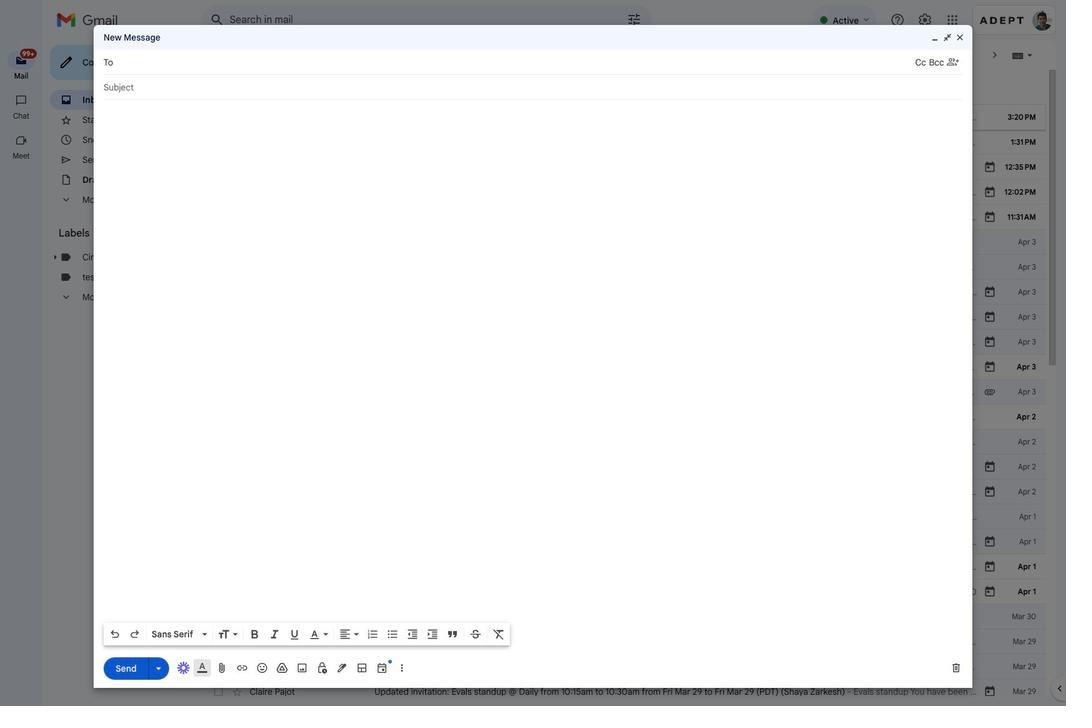 Task type: locate. For each thing, give the bounding box(es) containing it.
refresh image
[[250, 49, 262, 61]]

set up a time to meet image
[[376, 662, 388, 675]]

remove formatting ‪(⌘\)‬ image
[[493, 628, 505, 641]]

navigation
[[0, 40, 44, 706]]

24 row from the top
[[202, 680, 1047, 705]]

heading
[[0, 71, 42, 81], [0, 111, 42, 121], [0, 151, 42, 161], [59, 227, 177, 240]]

8 row from the top
[[202, 280, 1047, 305]]

dialog
[[94, 25, 973, 688]]

Subject field
[[104, 81, 963, 94]]

insert signature image
[[336, 662, 349, 675]]

more send options image
[[152, 662, 165, 675]]

4 row from the top
[[202, 180, 1047, 205]]

minimize image
[[931, 32, 941, 42]]

20 row from the top
[[202, 580, 1047, 605]]

numbered list ‪(⌘⇧7)‬ image
[[367, 628, 379, 641]]

insert files using drive image
[[276, 662, 289, 675]]

main content
[[202, 70, 1047, 706]]

Message Body text field
[[104, 106, 963, 620]]

mail, 851 unread messages image
[[15, 51, 35, 64]]

row
[[202, 105, 1047, 130], [202, 130, 1047, 155], [202, 155, 1047, 180], [202, 180, 1047, 205], [202, 205, 1047, 230], [202, 230, 1047, 255], [202, 255, 1047, 280], [202, 280, 1047, 305], [202, 305, 1047, 330], [202, 330, 1047, 355], [202, 355, 1047, 380], [202, 380, 1047, 405], [202, 405, 1047, 430], [202, 430, 1047, 455], [202, 455, 1047, 480], [202, 480, 1047, 505], [202, 505, 1047, 530], [202, 530, 1047, 555], [202, 555, 1047, 580], [202, 580, 1047, 605], [202, 605, 1047, 630], [202, 630, 1047, 655], [202, 655, 1047, 680], [202, 680, 1047, 705]]

23 row from the top
[[202, 655, 1047, 680]]

indent more ‪(⌘])‬ image
[[427, 628, 439, 641]]

19 row from the top
[[202, 555, 1047, 580]]

7 row from the top
[[202, 255, 1047, 280]]

indent less ‪(⌘[)‬ image
[[407, 628, 419, 641]]

search in mail image
[[206, 9, 229, 31]]

11 row from the top
[[202, 355, 1047, 380]]

3 row from the top
[[202, 155, 1047, 180]]

14 row from the top
[[202, 430, 1047, 455]]

quote ‪(⌘⇧9)‬ image
[[447, 628, 459, 641]]

tab list
[[202, 70, 1047, 105]]

settings image
[[918, 12, 933, 27]]

option
[[149, 628, 200, 641]]

more options image
[[398, 662, 406, 675]]

22 row from the top
[[202, 630, 1047, 655]]

advanced search options image
[[622, 7, 647, 32]]

Search in mail search field
[[202, 5, 652, 35]]

16 row from the top
[[202, 480, 1047, 505]]

updates tab
[[518, 70, 676, 105]]

bulleted list ‪(⌘⇧8)‬ image
[[387, 628, 399, 641]]

15 row from the top
[[202, 455, 1047, 480]]

undo ‪(⌘z)‬ image
[[109, 628, 121, 641]]

formatting options toolbar
[[104, 623, 510, 646]]



Task type: vqa. For each thing, say whether or not it's contained in the screenshot.
TMZ posted: TSA Agents Caught on Camera Stealing Money From Bags at ...'s TMZ
no



Task type: describe. For each thing, give the bounding box(es) containing it.
6 row from the top
[[202, 230, 1047, 255]]

attach files image
[[216, 662, 229, 675]]

select a layout image
[[356, 662, 369, 675]]

12 row from the top
[[202, 380, 1047, 405]]

17 row from the top
[[202, 505, 1047, 530]]

21 row from the top
[[202, 605, 1047, 630]]

insert photo image
[[296, 662, 309, 675]]

To recipients text field
[[119, 51, 916, 74]]

13 row from the top
[[202, 405, 1047, 430]]

option inside formatting options toolbar
[[149, 628, 200, 641]]

insert link ‪(⌘k)‬ image
[[236, 662, 249, 675]]

2 row from the top
[[202, 130, 1047, 155]]

bold ‪(⌘b)‬ image
[[249, 628, 261, 641]]

italic ‪(⌘i)‬ image
[[269, 628, 281, 641]]

18 row from the top
[[202, 530, 1047, 555]]

primary tab
[[202, 70, 359, 105]]

underline ‪(⌘u)‬ image
[[289, 629, 301, 641]]

discard draft ‪(⌘⇧d)‬ image
[[951, 662, 963, 675]]

toggle confidential mode image
[[316, 662, 329, 675]]

older image
[[989, 49, 1002, 61]]

10 row from the top
[[202, 330, 1047, 355]]

promotions, 2 new messages, tab
[[360, 70, 518, 105]]

gmail image
[[56, 7, 124, 32]]

redo ‪(⌘y)‬ image
[[129, 628, 141, 641]]

9 row from the top
[[202, 305, 1047, 330]]

5 row from the top
[[202, 205, 1047, 230]]

strikethrough ‪(⌘⇧x)‬ image
[[470, 628, 482, 641]]

close image
[[956, 32, 966, 42]]

1 row from the top
[[202, 105, 1047, 130]]

insert emoji ‪(⌘⇧2)‬ image
[[256, 662, 269, 675]]

pop out image
[[943, 32, 953, 42]]



